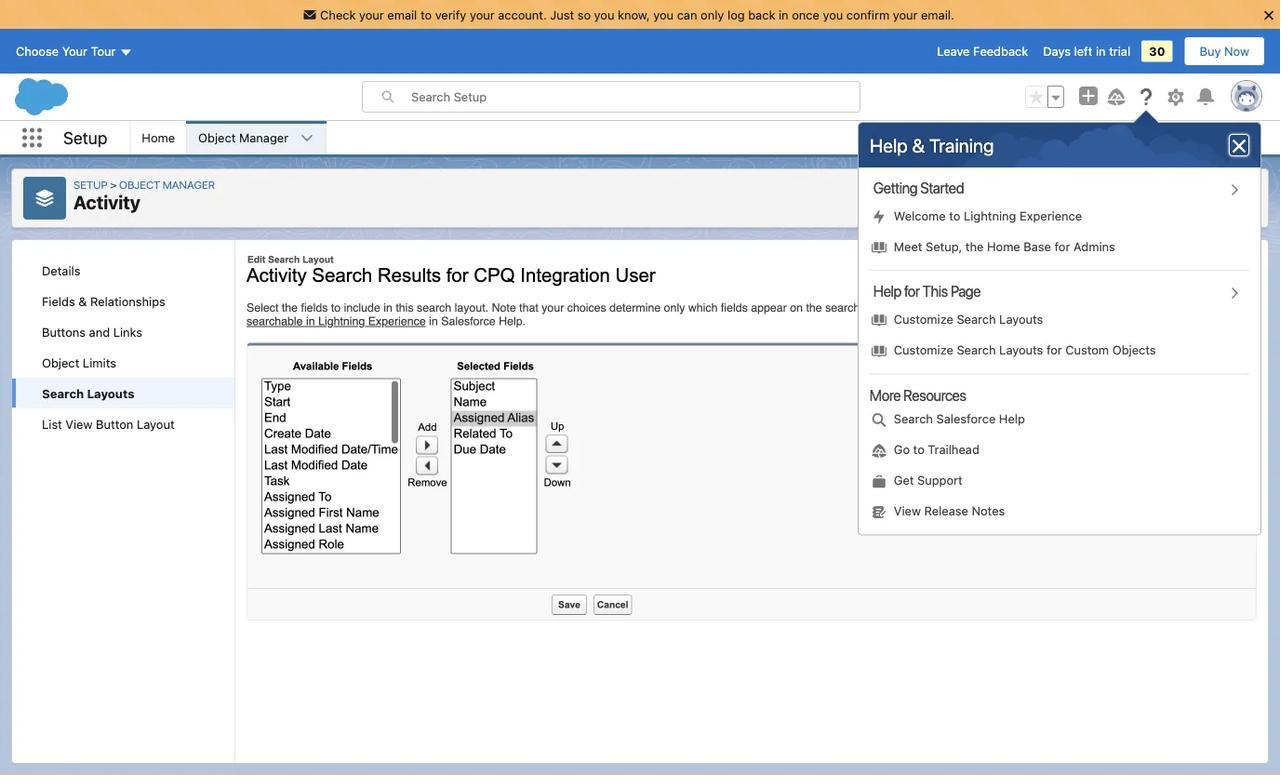 Task type: vqa. For each thing, say whether or not it's contained in the screenshot.
Recent
no



Task type: locate. For each thing, give the bounding box(es) containing it.
setup
[[63, 128, 107, 148], [74, 178, 107, 191]]

0 vertical spatial object manager
[[198, 131, 289, 145]]

details
[[42, 263, 81, 277]]

text default image inside getting started button
[[1228, 183, 1242, 196]]

1 vertical spatial for
[[905, 283, 920, 300]]

2 vertical spatial to
[[913, 442, 925, 456]]

2 vertical spatial object
[[42, 355, 79, 369]]

view down the get
[[894, 504, 921, 518]]

in
[[779, 7, 789, 21], [1096, 44, 1106, 58]]

leave feedback
[[937, 44, 1028, 58]]

1 horizontal spatial to
[[913, 442, 925, 456]]

2 horizontal spatial to
[[949, 208, 961, 222]]

for inside "button"
[[905, 283, 920, 300]]

log
[[728, 7, 745, 21]]

text default image inside the view release notes link
[[872, 505, 887, 520]]

layouts
[[999, 312, 1043, 326], [999, 343, 1043, 357], [87, 386, 134, 400]]

1 horizontal spatial you
[[653, 7, 674, 21]]

tab list containing details
[[12, 255, 234, 439]]

links
[[113, 325, 142, 339]]

home inside the help & training "dialog"
[[987, 239, 1020, 253]]

text default image for search salesforce help
[[872, 443, 887, 458]]

page
[[951, 283, 981, 300]]

2 you from the left
[[653, 7, 674, 21]]

1 vertical spatial to
[[949, 208, 961, 222]]

confirm
[[847, 7, 890, 21]]

object for the object manager link to the bottom
[[119, 178, 160, 191]]

setup up setup link
[[63, 128, 107, 148]]

1 your from the left
[[359, 7, 384, 21]]

you left can
[[653, 7, 674, 21]]

text default image inside get support link
[[872, 474, 887, 489]]

getting
[[874, 179, 918, 197]]

1 horizontal spatial object
[[119, 178, 160, 191]]

0 vertical spatial to
[[421, 7, 432, 21]]

2 vertical spatial help
[[999, 412, 1025, 426]]

go to trailhead
[[894, 442, 980, 456]]

now
[[1225, 44, 1250, 58]]

more resources
[[870, 386, 967, 404]]

view right list on the left
[[65, 417, 93, 431]]

0 horizontal spatial home
[[142, 131, 175, 145]]

group
[[1025, 86, 1064, 108]]

2 customize from the top
[[894, 343, 954, 357]]

2 list from the top
[[859, 304, 1261, 366]]

object manager link right home "link"
[[187, 121, 300, 154]]

1 horizontal spatial in
[[1096, 44, 1106, 58]]

object right home "link"
[[198, 131, 236, 145]]

0 vertical spatial manager
[[239, 131, 289, 145]]

left
[[1074, 44, 1093, 58]]

layouts for customize search layouts
[[999, 312, 1043, 326]]

2 horizontal spatial object
[[198, 131, 236, 145]]

help for help for this page
[[874, 283, 902, 300]]

search salesforce help link
[[859, 404, 1261, 435]]

list containing welcome to lightning experience
[[859, 201, 1261, 263]]

1 vertical spatial customize
[[894, 343, 954, 357]]

for down customize search layouts link
[[1047, 343, 1062, 357]]

1 horizontal spatial your
[[470, 7, 495, 21]]

for
[[1055, 239, 1070, 253], [905, 283, 920, 300], [1047, 343, 1062, 357]]

0 vertical spatial layouts
[[999, 312, 1043, 326]]

meet setup, the home base for admins link
[[859, 232, 1261, 263]]

0 vertical spatial in
[[779, 7, 789, 21]]

once
[[792, 7, 820, 21]]

your right verify
[[470, 7, 495, 21]]

you right "once"
[[823, 7, 843, 21]]

0 vertical spatial help
[[870, 134, 908, 156]]

setup link
[[74, 178, 119, 191]]

to for welcome to lightning experience
[[949, 208, 961, 222]]

for left this
[[905, 283, 920, 300]]

in right back
[[779, 7, 789, 21]]

1 vertical spatial list
[[859, 304, 1261, 366]]

1 horizontal spatial &
[[912, 134, 925, 156]]

to right email
[[421, 7, 432, 21]]

& inside the help & training "dialog"
[[912, 134, 925, 156]]

0 vertical spatial setup
[[63, 128, 107, 148]]

your left email
[[359, 7, 384, 21]]

0 vertical spatial object manager link
[[187, 121, 300, 154]]

object manager link down home "link"
[[119, 178, 215, 191]]

text default image inside 'customize search layouts for custom objects' link
[[872, 344, 887, 359]]

search down the more resources
[[894, 412, 933, 426]]

layouts up customize search layouts for custom objects
[[999, 312, 1043, 326]]

welcome to lightning experience
[[894, 208, 1082, 222]]

activity
[[74, 191, 141, 213]]

2 horizontal spatial your
[[893, 7, 918, 21]]

text default image inside "search salesforce help" "link"
[[872, 413, 887, 427]]

started
[[921, 179, 964, 197]]

your left email.
[[893, 7, 918, 21]]

check your email to verify your account. just so you know, you can only log back in once you confirm your email.
[[320, 7, 955, 21]]

back
[[748, 7, 775, 21]]

text default image
[[1228, 183, 1242, 196], [872, 209, 887, 224], [872, 413, 887, 427], [872, 474, 887, 489], [872, 505, 887, 520]]

email
[[387, 7, 417, 21]]

search up list on the left
[[42, 386, 84, 400]]

object for object limits link
[[42, 355, 79, 369]]

you
[[594, 7, 615, 21], [653, 7, 674, 21], [823, 7, 843, 21]]

1 vertical spatial in
[[1096, 44, 1106, 58]]

0 horizontal spatial &
[[78, 294, 87, 308]]

customize search layouts for custom objects
[[894, 343, 1156, 357]]

search
[[957, 312, 996, 326], [957, 343, 996, 357], [42, 386, 84, 400], [894, 412, 933, 426]]

& for fields
[[78, 294, 87, 308]]

verify
[[435, 7, 467, 21]]

& inside fields & relationships 'link'
[[78, 294, 87, 308]]

0 vertical spatial for
[[1055, 239, 1070, 253]]

3 list from the top
[[859, 404, 1261, 527]]

text default image for welcome to lightning experience
[[872, 240, 887, 255]]

2 vertical spatial list
[[859, 404, 1261, 527]]

your
[[359, 7, 384, 21], [470, 7, 495, 21], [893, 7, 918, 21]]

to right go
[[913, 442, 925, 456]]

buy now
[[1200, 44, 1250, 58]]

object manager link
[[187, 121, 300, 154], [119, 178, 215, 191]]

1 vertical spatial view
[[894, 504, 921, 518]]

1 horizontal spatial view
[[894, 504, 921, 518]]

2 your from the left
[[470, 7, 495, 21]]

help inside "button"
[[874, 283, 902, 300]]

custom
[[1066, 343, 1109, 357]]

0 vertical spatial &
[[912, 134, 925, 156]]

text default image for search salesforce help
[[872, 413, 887, 427]]

0 vertical spatial view
[[65, 417, 93, 431]]

home inside "link"
[[142, 131, 175, 145]]

& for help
[[912, 134, 925, 156]]

1 vertical spatial manager
[[163, 178, 215, 191]]

support
[[917, 473, 963, 487]]

1 vertical spatial help
[[874, 283, 902, 300]]

object down buttons
[[42, 355, 79, 369]]

tab list
[[12, 255, 234, 439]]

1 horizontal spatial home
[[987, 239, 1020, 253]]

&
[[912, 134, 925, 156], [78, 294, 87, 308]]

0 horizontal spatial object
[[42, 355, 79, 369]]

1 vertical spatial home
[[987, 239, 1020, 253]]

list
[[859, 201, 1261, 263], [859, 304, 1261, 366], [859, 404, 1261, 527]]

0 vertical spatial customize
[[894, 312, 954, 326]]

customize
[[894, 312, 954, 326], [894, 343, 954, 357]]

1 horizontal spatial manager
[[239, 131, 289, 145]]

you right the so
[[594, 7, 615, 21]]

search down 'customize search layouts'
[[957, 343, 996, 357]]

help left this
[[874, 283, 902, 300]]

text default image inside meet setup, the home base for admins link
[[872, 240, 887, 255]]

help up getting
[[870, 134, 908, 156]]

customize search layouts for custom objects link
[[859, 335, 1261, 366]]

button
[[96, 417, 133, 431]]

object manager right home "link"
[[198, 131, 289, 145]]

text default image inside 'go to trailhead' link
[[872, 443, 887, 458]]

this
[[923, 283, 948, 300]]

1 vertical spatial object manager link
[[119, 178, 215, 191]]

0 vertical spatial home
[[142, 131, 175, 145]]

text default image
[[872, 240, 887, 255], [1228, 287, 1242, 300], [872, 313, 887, 328], [872, 344, 887, 359], [872, 443, 887, 458]]

0 horizontal spatial you
[[594, 7, 615, 21]]

help
[[870, 134, 908, 156], [874, 283, 902, 300], [999, 412, 1025, 426]]

just
[[550, 7, 574, 21]]

to for go to trailhead
[[913, 442, 925, 456]]

Search Setup text field
[[411, 82, 860, 112]]

to down started
[[949, 208, 961, 222]]

0 horizontal spatial in
[[779, 7, 789, 21]]

1 customize from the top
[[894, 312, 954, 326]]

object manager
[[198, 131, 289, 145], [119, 178, 215, 191]]

customize up the more resources
[[894, 343, 954, 357]]

get
[[894, 473, 914, 487]]

object manager down home "link"
[[119, 178, 215, 191]]

& right fields at the left
[[78, 294, 87, 308]]

1 vertical spatial object
[[119, 178, 160, 191]]

setup up activity
[[74, 178, 107, 191]]

2 horizontal spatial you
[[823, 7, 843, 21]]

1 vertical spatial layouts
[[999, 343, 1043, 357]]

list
[[42, 417, 62, 431]]

customize down help for this page
[[894, 312, 954, 326]]

experience
[[1020, 208, 1082, 222]]

view
[[65, 417, 93, 431], [894, 504, 921, 518]]

help for this page
[[874, 283, 981, 300]]

text default image inside welcome to lightning experience link
[[872, 209, 887, 224]]

limits
[[83, 355, 116, 369]]

1 list from the top
[[859, 201, 1261, 263]]

object up activity
[[119, 178, 160, 191]]

0 vertical spatial list
[[859, 201, 1261, 263]]

search layouts
[[42, 386, 134, 400]]

trial
[[1109, 44, 1131, 58]]

& up getting started
[[912, 134, 925, 156]]

customize for customize search layouts for custom objects
[[894, 343, 954, 357]]

tour
[[91, 44, 116, 58]]

0 horizontal spatial your
[[359, 7, 384, 21]]

for right base
[[1055, 239, 1070, 253]]

more
[[870, 386, 901, 404]]

and
[[89, 325, 110, 339]]

object
[[198, 131, 236, 145], [119, 178, 160, 191], [42, 355, 79, 369]]

fields & relationships
[[42, 294, 165, 308]]

manager inside the object manager link
[[239, 131, 289, 145]]

customize search layouts link
[[859, 304, 1261, 335]]

layouts down customize search layouts link
[[999, 343, 1043, 357]]

account.
[[498, 7, 547, 21]]

in right "left"
[[1096, 44, 1106, 58]]

help right salesforce
[[999, 412, 1025, 426]]

base
[[1024, 239, 1051, 253]]

1 vertical spatial &
[[78, 294, 87, 308]]

buy now button
[[1184, 36, 1265, 66]]

list containing customize search layouts
[[859, 304, 1261, 366]]

layouts up list view button layout in the left bottom of the page
[[87, 386, 134, 400]]



Task type: describe. For each thing, give the bounding box(es) containing it.
go to trailhead link
[[859, 435, 1261, 466]]

meet
[[894, 239, 923, 253]]

1 vertical spatial object manager
[[119, 178, 215, 191]]

lightning
[[964, 208, 1016, 222]]

list view button layout link
[[12, 408, 234, 439]]

email.
[[921, 7, 955, 21]]

days
[[1043, 44, 1071, 58]]

buttons and links
[[42, 325, 142, 339]]

list for help for this page
[[859, 304, 1261, 366]]

object limits
[[42, 355, 116, 369]]

fields
[[42, 294, 75, 308]]

text default image for welcome to lightning experience
[[872, 209, 887, 224]]

know,
[[618, 7, 650, 21]]

0 vertical spatial object
[[198, 131, 236, 145]]

getting started
[[874, 179, 964, 197]]

customize for customize search layouts
[[894, 312, 954, 326]]

30
[[1149, 44, 1165, 58]]

view release notes
[[894, 504, 1005, 518]]

text default image for view release notes
[[872, 505, 887, 520]]

buttons
[[42, 325, 86, 339]]

customize search layouts
[[894, 312, 1043, 326]]

help & training
[[870, 134, 994, 156]]

get support
[[894, 473, 963, 487]]

0 horizontal spatial view
[[65, 417, 93, 431]]

can
[[677, 7, 697, 21]]

go
[[894, 442, 910, 456]]

release
[[924, 504, 968, 518]]

list containing search salesforce help
[[859, 404, 1261, 527]]

meet setup, the home base for admins
[[894, 239, 1115, 253]]

your
[[62, 44, 87, 58]]

resources
[[904, 386, 967, 404]]

check
[[320, 7, 356, 21]]

view release notes link
[[859, 496, 1261, 527]]

0 horizontal spatial manager
[[163, 178, 215, 191]]

training
[[929, 134, 994, 156]]

get support link
[[859, 466, 1261, 496]]

1 vertical spatial setup
[[74, 178, 107, 191]]

welcome to lightning experience link
[[859, 201, 1261, 232]]

getting started button
[[859, 179, 1261, 197]]

layout
[[137, 417, 175, 431]]

welcome
[[894, 208, 946, 222]]

2 vertical spatial layouts
[[87, 386, 134, 400]]

1 you from the left
[[594, 7, 615, 21]]

text default image inside customize search layouts link
[[872, 313, 887, 328]]

leave feedback link
[[937, 44, 1028, 58]]

object limits link
[[12, 347, 234, 378]]

3 you from the left
[[823, 7, 843, 21]]

only
[[701, 7, 724, 21]]

feedback
[[973, 44, 1028, 58]]

search salesforce help
[[894, 412, 1025, 426]]

text default image for get support
[[872, 474, 887, 489]]

notes
[[972, 504, 1005, 518]]

choose your tour
[[16, 44, 116, 58]]

choose your tour button
[[15, 36, 134, 66]]

choose
[[16, 44, 59, 58]]

layouts for customize search layouts for custom objects
[[999, 343, 1043, 357]]

fields & relationships link
[[12, 286, 234, 316]]

buttons and links link
[[12, 316, 234, 347]]

salesforce
[[937, 412, 996, 426]]

0 horizontal spatial to
[[421, 7, 432, 21]]

buy
[[1200, 44, 1221, 58]]

search layouts link
[[12, 378, 234, 408]]

objects
[[1113, 343, 1156, 357]]

view inside the help & training "dialog"
[[894, 504, 921, 518]]

help for this page button
[[859, 282, 1261, 301]]

text default image for customize search layouts
[[872, 344, 887, 359]]

search inside "link"
[[894, 412, 933, 426]]

leave
[[937, 44, 970, 58]]

3 your from the left
[[893, 7, 918, 21]]

home link
[[131, 121, 186, 154]]

relationships
[[90, 294, 165, 308]]

help & training dialog
[[859, 123, 1261, 535]]

help for help & training
[[870, 134, 908, 156]]

admins
[[1074, 239, 1115, 253]]

the
[[966, 239, 984, 253]]

days left in trial
[[1043, 44, 1131, 58]]

so
[[578, 7, 591, 21]]

trailhead
[[928, 442, 980, 456]]

details link
[[12, 255, 234, 286]]

list for getting started
[[859, 201, 1261, 263]]

help inside "link"
[[999, 412, 1025, 426]]

setup,
[[926, 239, 962, 253]]

search down page on the top right of page
[[957, 312, 996, 326]]

2 vertical spatial for
[[1047, 343, 1062, 357]]

text default image inside help for this page "button"
[[1228, 287, 1242, 300]]

list view button layout
[[42, 417, 175, 431]]



